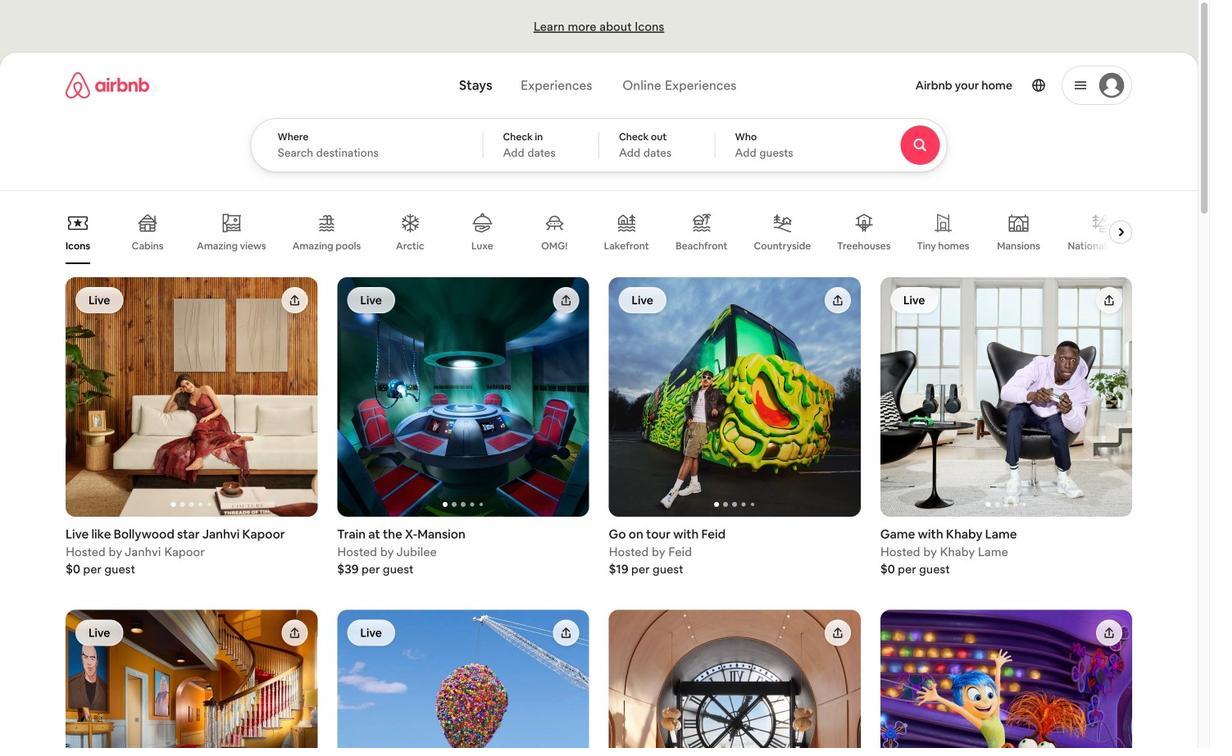 Task type: locate. For each thing, give the bounding box(es) containing it.
None search field
[[251, 53, 993, 172]]

Search destinations search field
[[278, 145, 457, 160]]

what can we help you find? tab list
[[446, 67, 608, 103]]

group
[[66, 200, 1140, 264], [66, 277, 318, 517], [337, 277, 589, 517], [609, 277, 861, 517], [881, 277, 1133, 517], [66, 610, 318, 748], [337, 610, 589, 748], [609, 610, 861, 748]]



Task type: vqa. For each thing, say whether or not it's contained in the screenshot.
Profile element
yes



Task type: describe. For each thing, give the bounding box(es) containing it.
profile element
[[763, 53, 1133, 118]]



